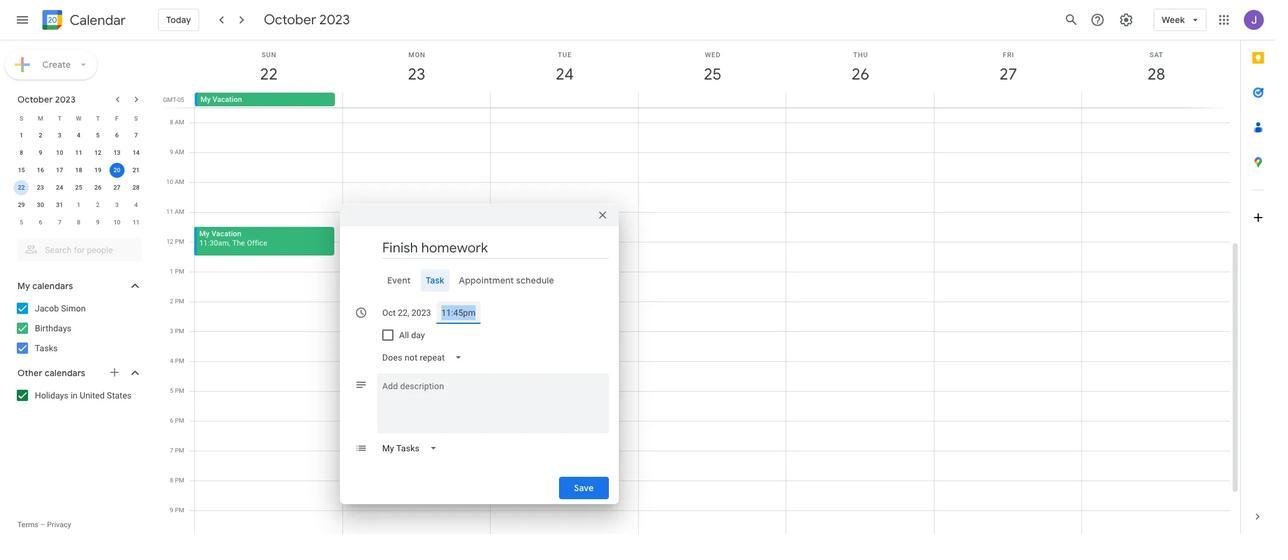 Task type: vqa. For each thing, say whether or not it's contained in the screenshot.


Task type: locate. For each thing, give the bounding box(es) containing it.
5 up 12 element
[[96, 132, 100, 139]]

9 up 16
[[39, 149, 42, 156]]

2 down m
[[39, 132, 42, 139]]

1
[[20, 132, 23, 139], [77, 202, 81, 209], [170, 268, 173, 275]]

0 vertical spatial 25
[[703, 64, 721, 85]]

5 up 6 pm
[[170, 388, 173, 395]]

0 vertical spatial october 2023
[[264, 11, 350, 29]]

my inside button
[[200, 95, 211, 104]]

8 for 8 pm
[[170, 478, 173, 484]]

sat
[[1150, 51, 1164, 59]]

14
[[133, 149, 140, 156]]

25 link
[[698, 60, 727, 89]]

1 horizontal spatial 1
[[77, 202, 81, 209]]

6 inside "grid"
[[170, 418, 173, 425]]

27 down fri
[[999, 64, 1017, 85]]

2 s from the left
[[134, 115, 138, 122]]

0 horizontal spatial t
[[58, 115, 62, 122]]

november 3 element
[[109, 198, 124, 213]]

2
[[39, 132, 42, 139], [96, 202, 100, 209], [170, 298, 173, 305]]

the
[[232, 239, 245, 248]]

11 down november 4 element
[[133, 219, 140, 226]]

2 cell from the left
[[638, 93, 786, 108]]

28 down sat
[[1147, 64, 1164, 85]]

17
[[56, 167, 63, 174]]

6 row from the top
[[12, 197, 146, 214]]

25 down 18 element
[[75, 184, 82, 191]]

5
[[96, 132, 100, 139], [20, 219, 23, 226], [170, 388, 173, 395]]

event button
[[382, 270, 416, 292]]

7 inside "grid"
[[170, 448, 173, 455]]

6
[[115, 132, 119, 139], [39, 219, 42, 226], [170, 418, 173, 425]]

my for my vacation
[[200, 95, 211, 104]]

12 down 11 am
[[166, 238, 173, 245]]

5 for 5 pm
[[170, 388, 173, 395]]

6 down 5 pm
[[170, 418, 173, 425]]

11
[[75, 149, 82, 156], [166, 209, 173, 215], [133, 219, 140, 226]]

None field
[[377, 347, 472, 369], [377, 438, 447, 460], [377, 347, 472, 369], [377, 438, 447, 460]]

0 vertical spatial 12
[[94, 149, 101, 156]]

0 horizontal spatial 24
[[56, 184, 63, 191]]

1 horizontal spatial 3
[[115, 202, 119, 209]]

27 down 20, today element
[[113, 184, 121, 191]]

24 down tue
[[555, 64, 573, 85]]

1 for 1 pm
[[170, 268, 173, 275]]

all
[[399, 331, 409, 341]]

1 vertical spatial 3
[[115, 202, 119, 209]]

8 pm from the top
[[175, 448, 184, 455]]

23 element
[[33, 181, 48, 196]]

10
[[56, 149, 63, 156], [166, 179, 173, 186], [113, 219, 121, 226]]

7
[[134, 132, 138, 139], [58, 219, 61, 226], [170, 448, 173, 455]]

gmt-
[[163, 97, 177, 103]]

11 for november 11 element
[[133, 219, 140, 226]]

1 down 25 element
[[77, 202, 81, 209]]

9 up 10 am
[[170, 149, 173, 156]]

wed 25
[[703, 51, 721, 85]]

1 horizontal spatial 28
[[1147, 64, 1164, 85]]

10 inside november 10 element
[[113, 219, 121, 226]]

10 inside 10 element
[[56, 149, 63, 156]]

0 horizontal spatial s
[[20, 115, 23, 122]]

24 down 17 element
[[56, 184, 63, 191]]

1 vertical spatial 6
[[39, 219, 42, 226]]

october up sun
[[264, 11, 316, 29]]

grid
[[159, 40, 1240, 535]]

1 horizontal spatial 12
[[166, 238, 173, 245]]

row containing s
[[12, 110, 146, 127]]

vacation for my vacation
[[213, 95, 242, 104]]

1 vertical spatial october 2023
[[17, 94, 76, 105]]

my
[[200, 95, 211, 104], [199, 230, 210, 238], [17, 281, 30, 292]]

october up m
[[17, 94, 53, 105]]

calendars inside other calendars dropdown button
[[45, 368, 85, 379]]

4 am from the top
[[175, 209, 184, 215]]

20 cell
[[107, 162, 127, 179]]

0 horizontal spatial 3
[[58, 132, 61, 139]]

3 down "27" element
[[115, 202, 119, 209]]

1 horizontal spatial 6
[[115, 132, 119, 139]]

2 vertical spatial 4
[[170, 358, 173, 365]]

9 down 8 pm
[[170, 507, 173, 514]]

2 vertical spatial 5
[[170, 388, 173, 395]]

pm for 8 pm
[[175, 478, 184, 484]]

october 2023
[[264, 11, 350, 29], [17, 94, 76, 105]]

13
[[113, 149, 121, 156]]

1 horizontal spatial 27
[[999, 64, 1017, 85]]

19 element
[[90, 163, 105, 178]]

vacation inside button
[[213, 95, 242, 104]]

pm for 4 pm
[[175, 358, 184, 365]]

2 vertical spatial 2
[[170, 298, 173, 305]]

1 vertical spatial 22
[[18, 184, 25, 191]]

tab list
[[1241, 40, 1275, 500], [350, 270, 609, 292]]

1 vertical spatial 23
[[37, 184, 44, 191]]

0 horizontal spatial 23
[[37, 184, 44, 191]]

8 up 9 pm
[[170, 478, 173, 484]]

4 down w
[[77, 132, 81, 139]]

row containing 22
[[12, 179, 146, 197]]

1 vertical spatial 4
[[134, 202, 138, 209]]

cell down "27" link
[[934, 93, 1082, 108]]

1 vertical spatial 11
[[166, 209, 173, 215]]

my inside dropdown button
[[17, 281, 30, 292]]

november 10 element
[[109, 215, 124, 230]]

2 horizontal spatial 7
[[170, 448, 173, 455]]

0 vertical spatial vacation
[[213, 95, 242, 104]]

1 vertical spatial 26
[[94, 184, 101, 191]]

1 horizontal spatial tab list
[[1241, 40, 1275, 500]]

3 inside "grid"
[[170, 328, 173, 335]]

t
[[58, 115, 62, 122], [96, 115, 100, 122]]

2 t from the left
[[96, 115, 100, 122]]

2 am from the top
[[175, 149, 184, 156]]

20, today element
[[109, 163, 124, 178]]

3 pm
[[170, 328, 184, 335]]

1 vertical spatial 2
[[96, 202, 100, 209]]

0 vertical spatial calendars
[[32, 281, 73, 292]]

6 for 6 pm
[[170, 418, 173, 425]]

23 down mon
[[407, 64, 425, 85]]

1 for november 1 element
[[77, 202, 81, 209]]

7 down '31' element
[[58, 219, 61, 226]]

0 vertical spatial 6
[[115, 132, 119, 139]]

4 pm from the top
[[175, 328, 184, 335]]

1 pm from the top
[[175, 238, 184, 245]]

28 down the 21 element
[[133, 184, 140, 191]]

9
[[170, 149, 173, 156], [39, 149, 42, 156], [96, 219, 100, 226], [170, 507, 173, 514]]

november 7 element
[[52, 215, 67, 230]]

16 element
[[33, 163, 48, 178]]

cell down 23 link
[[343, 93, 491, 108]]

pm
[[175, 238, 184, 245], [175, 268, 184, 275], [175, 298, 184, 305], [175, 328, 184, 335], [175, 358, 184, 365], [175, 388, 184, 395], [175, 418, 184, 425], [175, 448, 184, 455], [175, 478, 184, 484], [175, 507, 184, 514]]

10 up 11 am
[[166, 179, 173, 186]]

2 down 26 'element'
[[96, 202, 100, 209]]

0 vertical spatial 23
[[407, 64, 425, 85]]

pm up 2 pm
[[175, 268, 184, 275]]

5 row from the top
[[12, 179, 146, 197]]

22 down 15 'element'
[[18, 184, 25, 191]]

cell down 28 link
[[1082, 93, 1230, 108]]

pm down 2 pm
[[175, 328, 184, 335]]

cell
[[343, 93, 491, 108], [638, 93, 786, 108], [934, 93, 1082, 108], [1082, 93, 1230, 108]]

mon 23
[[407, 51, 426, 85]]

create button
[[5, 50, 97, 80]]

10 inside "grid"
[[166, 179, 173, 186]]

2 pm from the top
[[175, 268, 184, 275]]

am down 9 am
[[175, 179, 184, 186]]

1 vertical spatial 24
[[56, 184, 63, 191]]

am down 05
[[175, 119, 184, 126]]

2 vertical spatial 1
[[170, 268, 173, 275]]

0 vertical spatial 7
[[134, 132, 138, 139]]

1 horizontal spatial 5
[[96, 132, 100, 139]]

9 pm from the top
[[175, 478, 184, 484]]

november 8 element
[[71, 215, 86, 230]]

vacation right 05
[[213, 95, 242, 104]]

fri
[[1003, 51, 1014, 59]]

12
[[94, 149, 101, 156], [166, 238, 173, 245]]

event
[[387, 275, 411, 286]]

11 up 18
[[75, 149, 82, 156]]

october 2023 up m
[[17, 94, 76, 105]]

23
[[407, 64, 425, 85], [37, 184, 44, 191]]

5 inside "grid"
[[170, 388, 173, 395]]

0 vertical spatial 10
[[56, 149, 63, 156]]

4 down 28 element at top
[[134, 202, 138, 209]]

26 element
[[90, 181, 105, 196]]

1 horizontal spatial t
[[96, 115, 100, 122]]

pm up 1 pm
[[175, 238, 184, 245]]

thu
[[853, 51, 868, 59]]

1 horizontal spatial 4
[[134, 202, 138, 209]]

0 vertical spatial 3
[[58, 132, 61, 139]]

3 down 2 pm
[[170, 328, 173, 335]]

0 horizontal spatial 25
[[75, 184, 82, 191]]

25 down wed
[[703, 64, 721, 85]]

11 inside "grid"
[[166, 209, 173, 215]]

2 vertical spatial 11
[[133, 219, 140, 226]]

22 link
[[255, 60, 283, 89]]

22
[[259, 64, 277, 85], [18, 184, 25, 191]]

None search field
[[0, 234, 154, 262]]

5 pm from the top
[[175, 358, 184, 365]]

27 element
[[109, 181, 124, 196]]

t left w
[[58, 115, 62, 122]]

21 element
[[129, 163, 144, 178]]

1 horizontal spatial 2
[[96, 202, 100, 209]]

10 for november 10 element
[[113, 219, 121, 226]]

2 inside "element"
[[96, 202, 100, 209]]

10 for 10 am
[[166, 179, 173, 186]]

23 down 16 element
[[37, 184, 44, 191]]

3
[[58, 132, 61, 139], [115, 202, 119, 209], [170, 328, 173, 335]]

1 horizontal spatial s
[[134, 115, 138, 122]]

row
[[12, 110, 146, 127], [12, 127, 146, 144], [12, 144, 146, 162], [12, 162, 146, 179], [12, 179, 146, 197], [12, 197, 146, 214], [12, 214, 146, 232]]

my vacation
[[200, 95, 242, 104]]

2 horizontal spatial 10
[[166, 179, 173, 186]]

25 element
[[71, 181, 86, 196]]

1 vertical spatial 10
[[166, 179, 173, 186]]

2 vertical spatial 3
[[170, 328, 173, 335]]

pm up 3 pm
[[175, 298, 184, 305]]

1 vertical spatial 27
[[113, 184, 121, 191]]

10 up the 17
[[56, 149, 63, 156]]

11 for 11 element
[[75, 149, 82, 156]]

11 am
[[166, 209, 184, 215]]

terms – privacy
[[17, 521, 71, 530]]

calendars inside my calendars dropdown button
[[32, 281, 73, 292]]

24 link
[[550, 60, 579, 89]]

f
[[115, 115, 119, 122]]

october 2023 up sun
[[264, 11, 350, 29]]

1 am from the top
[[175, 119, 184, 126]]

31 element
[[52, 198, 67, 213]]

calendar
[[70, 12, 126, 29]]

1 horizontal spatial 10
[[113, 219, 121, 226]]

0 horizontal spatial tab list
[[350, 270, 609, 292]]

am for 10 am
[[175, 179, 184, 186]]

0 horizontal spatial 10
[[56, 149, 63, 156]]

cell down the 25 link
[[638, 93, 786, 108]]

0 horizontal spatial 7
[[58, 219, 61, 226]]

0 horizontal spatial october 2023
[[17, 94, 76, 105]]

day
[[411, 331, 425, 341]]

7 inside "element"
[[58, 219, 61, 226]]

29
[[18, 202, 25, 209]]

1 horizontal spatial october
[[264, 11, 316, 29]]

2 vertical spatial my
[[17, 281, 30, 292]]

1 vertical spatial 5
[[20, 219, 23, 226]]

10 for 10 element
[[56, 149, 63, 156]]

appointment schedule button
[[454, 270, 559, 292]]

Start time text field
[[441, 306, 476, 321]]

0 vertical spatial 22
[[259, 64, 277, 85]]

sun
[[262, 51, 277, 59]]

birthdays
[[35, 324, 71, 334]]

2023
[[319, 11, 350, 29], [55, 94, 76, 105]]

1 vertical spatial 25
[[75, 184, 82, 191]]

1 down 12 pm
[[170, 268, 173, 275]]

1 vertical spatial october
[[17, 94, 53, 105]]

0 horizontal spatial 2
[[39, 132, 42, 139]]

pm down 8 pm
[[175, 507, 184, 514]]

2 up 3 pm
[[170, 298, 173, 305]]

tab list containing event
[[350, 270, 609, 292]]

1 pm
[[170, 268, 184, 275]]

1 vertical spatial 12
[[166, 238, 173, 245]]

2 horizontal spatial 6
[[170, 418, 173, 425]]

0 vertical spatial 2
[[39, 132, 42, 139]]

november 6 element
[[33, 215, 48, 230]]

0 horizontal spatial 28
[[133, 184, 140, 191]]

2 horizontal spatial 5
[[170, 388, 173, 395]]

thu 26
[[851, 51, 869, 85]]

2 horizontal spatial 2
[[170, 298, 173, 305]]

6 down 30 element
[[39, 219, 42, 226]]

8 inside november 8 element
[[77, 219, 81, 226]]

10 pm from the top
[[175, 507, 184, 514]]

25
[[703, 64, 721, 85], [75, 184, 82, 191]]

vacation up ,
[[211, 230, 241, 238]]

22 down sun
[[259, 64, 277, 85]]

9 for 9 am
[[170, 149, 173, 156]]

jacob
[[35, 304, 59, 314]]

7 up 14
[[134, 132, 138, 139]]

6 inside november 6 element
[[39, 219, 42, 226]]

4 inside "grid"
[[170, 358, 173, 365]]

0 horizontal spatial 22
[[18, 184, 25, 191]]

main drawer image
[[15, 12, 30, 27]]

26
[[851, 64, 869, 85], [94, 184, 101, 191]]

today
[[166, 14, 191, 26]]

26 down thu
[[851, 64, 869, 85]]

25 inside october 2023 grid
[[75, 184, 82, 191]]

0 vertical spatial 28
[[1147, 64, 1164, 85]]

0 horizontal spatial 1
[[20, 132, 23, 139]]

1 vertical spatial calendars
[[45, 368, 85, 379]]

9 pm
[[170, 507, 184, 514]]

row group
[[12, 127, 146, 232]]

settings menu image
[[1119, 12, 1134, 27]]

7 row from the top
[[12, 214, 146, 232]]

1 up 15
[[20, 132, 23, 139]]

pm down 6 pm
[[175, 448, 184, 455]]

4 row from the top
[[12, 162, 146, 179]]

pm up 9 pm
[[175, 478, 184, 484]]

am up 12 pm
[[175, 209, 184, 215]]

0 horizontal spatial 26
[[94, 184, 101, 191]]

0 horizontal spatial 6
[[39, 219, 42, 226]]

7 down 6 pm
[[170, 448, 173, 455]]

6 pm from the top
[[175, 388, 184, 395]]

row containing 8
[[12, 144, 146, 162]]

25 inside wed 25
[[703, 64, 721, 85]]

9 down november 2 "element"
[[96, 219, 100, 226]]

15 element
[[14, 163, 29, 178]]

12 up "19"
[[94, 149, 101, 156]]

pm down 3 pm
[[175, 358, 184, 365]]

2 row from the top
[[12, 127, 146, 144]]

0 vertical spatial my
[[200, 95, 211, 104]]

calendars up jacob
[[32, 281, 73, 292]]

3 up 10 element
[[58, 132, 61, 139]]

vacation
[[213, 95, 242, 104], [211, 230, 241, 238]]

05
[[177, 97, 184, 103]]

0 horizontal spatial 5
[[20, 219, 23, 226]]

am
[[175, 119, 184, 126], [175, 149, 184, 156], [175, 179, 184, 186], [175, 209, 184, 215]]

s left m
[[20, 115, 23, 122]]

am down 8 am at the top of page
[[175, 149, 184, 156]]

1 row from the top
[[12, 110, 146, 127]]

s right f
[[134, 115, 138, 122]]

3 row from the top
[[12, 144, 146, 162]]

s
[[20, 115, 23, 122], [134, 115, 138, 122]]

2 vertical spatial 7
[[170, 448, 173, 455]]

Start date text field
[[382, 306, 431, 321]]

6 pm
[[170, 418, 184, 425]]

other calendars button
[[2, 364, 154, 384]]

24
[[555, 64, 573, 85], [56, 184, 63, 191]]

1 cell from the left
[[343, 93, 491, 108]]

mon
[[408, 51, 426, 59]]

1 horizontal spatial 23
[[407, 64, 425, 85]]

1 vertical spatial 28
[[133, 184, 140, 191]]

pm down 5 pm
[[175, 418, 184, 425]]

pm up 6 pm
[[175, 388, 184, 395]]

3 pm from the top
[[175, 298, 184, 305]]

appointment schedule
[[459, 275, 554, 286]]

calendars for other calendars
[[45, 368, 85, 379]]

vacation inside my vacation 11:30am , the office
[[211, 230, 241, 238]]

week button
[[1154, 5, 1207, 35]]

2 pm
[[170, 298, 184, 305]]

m
[[38, 115, 43, 122]]

3 am from the top
[[175, 179, 184, 186]]

9 inside november 9 element
[[96, 219, 100, 226]]

office
[[247, 239, 267, 248]]

12 pm
[[166, 238, 184, 245]]

1 vertical spatial my
[[199, 230, 210, 238]]

2 horizontal spatial 1
[[170, 268, 173, 275]]

2 inside "grid"
[[170, 298, 173, 305]]

row containing 15
[[12, 162, 146, 179]]

1 vertical spatial vacation
[[211, 230, 241, 238]]

my inside my vacation 11:30am , the office
[[199, 230, 210, 238]]

6 down f
[[115, 132, 119, 139]]

my for my vacation 11:30am , the office
[[199, 230, 210, 238]]

1 vertical spatial 7
[[58, 219, 61, 226]]

27
[[999, 64, 1017, 85], [113, 184, 121, 191]]

26 down 19 element
[[94, 184, 101, 191]]

11 down 10 am
[[166, 209, 173, 215]]

2 vertical spatial 10
[[113, 219, 121, 226]]

7 pm from the top
[[175, 418, 184, 425]]

0 vertical spatial 26
[[851, 64, 869, 85]]

row containing 5
[[12, 214, 146, 232]]

1 vertical spatial 2023
[[55, 94, 76, 105]]

jacob simon
[[35, 304, 86, 314]]

8 down november 1 element
[[77, 219, 81, 226]]

2 horizontal spatial 11
[[166, 209, 173, 215]]

8 down gmt-
[[170, 119, 173, 126]]

1 horizontal spatial october 2023
[[264, 11, 350, 29]]

0 horizontal spatial october
[[17, 94, 53, 105]]

1 horizontal spatial 22
[[259, 64, 277, 85]]

5 down the 29 element
[[20, 219, 23, 226]]

add other calendars image
[[108, 367, 121, 379]]

0 vertical spatial october
[[264, 11, 316, 29]]

7 pm
[[170, 448, 184, 455]]

2 horizontal spatial 4
[[170, 358, 173, 365]]

10 down november 3 element
[[113, 219, 121, 226]]

28 element
[[129, 181, 144, 196]]

1 vertical spatial 1
[[77, 202, 81, 209]]

0 horizontal spatial 12
[[94, 149, 101, 156]]

calendars up "in"
[[45, 368, 85, 379]]

12 inside row
[[94, 149, 101, 156]]

23 link
[[402, 60, 431, 89]]

17 element
[[52, 163, 67, 178]]

22 element
[[14, 181, 29, 196]]

1 horizontal spatial 11
[[133, 219, 140, 226]]

4 down 3 pm
[[170, 358, 173, 365]]

t left f
[[96, 115, 100, 122]]



Task type: describe. For each thing, give the bounding box(es) containing it.
calendar heading
[[67, 12, 126, 29]]

23 inside mon 23
[[407, 64, 425, 85]]

4 for 4 pm
[[170, 358, 173, 365]]

8 for 8 am
[[170, 119, 173, 126]]

pm for 7 pm
[[175, 448, 184, 455]]

november 9 element
[[90, 215, 105, 230]]

12 for 12
[[94, 149, 101, 156]]

0 horizontal spatial 4
[[77, 132, 81, 139]]

november 2 element
[[90, 198, 105, 213]]

am for 9 am
[[175, 149, 184, 156]]

wed
[[705, 51, 721, 59]]

4 for november 4 element
[[134, 202, 138, 209]]

5 pm
[[170, 388, 184, 395]]

schedule
[[516, 275, 554, 286]]

3 cell from the left
[[934, 93, 1082, 108]]

sun 22
[[259, 51, 277, 85]]

tue 24
[[555, 51, 573, 85]]

11 for 11 am
[[166, 209, 173, 215]]

30
[[37, 202, 44, 209]]

calendars for my calendars
[[32, 281, 73, 292]]

Search for people text field
[[25, 239, 134, 262]]

november 11 element
[[129, 215, 144, 230]]

other
[[17, 368, 42, 379]]

holidays
[[35, 391, 68, 401]]

24 element
[[52, 181, 67, 196]]

row containing 1
[[12, 127, 146, 144]]

states
[[107, 391, 132, 401]]

28 inside row group
[[133, 184, 140, 191]]

4 pm
[[170, 358, 184, 365]]

18 element
[[71, 163, 86, 178]]

calendar element
[[40, 7, 126, 35]]

13 element
[[109, 146, 124, 161]]

pm for 5 pm
[[175, 388, 184, 395]]

fri 27
[[999, 51, 1017, 85]]

8 up 15
[[20, 149, 23, 156]]

5 for 'november 5' element
[[20, 219, 23, 226]]

27 link
[[994, 60, 1023, 89]]

my vacation row
[[189, 93, 1240, 108]]

,
[[229, 239, 230, 248]]

in
[[71, 391, 78, 401]]

22 inside "grid"
[[259, 64, 277, 85]]

am for 8 am
[[175, 119, 184, 126]]

week
[[1162, 14, 1185, 26]]

3 for november 3 element
[[115, 202, 119, 209]]

united
[[80, 391, 105, 401]]

19
[[94, 167, 101, 174]]

my calendars
[[17, 281, 73, 292]]

0 vertical spatial 1
[[20, 132, 23, 139]]

28 link
[[1142, 60, 1171, 89]]

w
[[76, 115, 81, 122]]

terms
[[17, 521, 38, 530]]

Add title text field
[[382, 239, 609, 258]]

today button
[[158, 5, 199, 35]]

1 s from the left
[[20, 115, 23, 122]]

task
[[426, 275, 444, 286]]

privacy link
[[47, 521, 71, 530]]

30 element
[[33, 198, 48, 213]]

9 am
[[170, 149, 184, 156]]

1 horizontal spatial 26
[[851, 64, 869, 85]]

grid containing 22
[[159, 40, 1240, 535]]

22 cell
[[12, 179, 31, 197]]

november 4 element
[[129, 198, 144, 213]]

8 for november 8 element
[[77, 219, 81, 226]]

holidays in united states
[[35, 391, 132, 401]]

2 for november 2 "element"
[[96, 202, 100, 209]]

vacation for my vacation 11:30am , the office
[[211, 230, 241, 238]]

pm for 3 pm
[[175, 328, 184, 335]]

am for 11 am
[[175, 209, 184, 215]]

0 vertical spatial 27
[[999, 64, 1017, 85]]

terms link
[[17, 521, 38, 530]]

24 inside october 2023 grid
[[56, 184, 63, 191]]

0 vertical spatial 2023
[[319, 11, 350, 29]]

16
[[37, 167, 44, 174]]

privacy
[[47, 521, 71, 530]]

0 vertical spatial 5
[[96, 132, 100, 139]]

18
[[75, 167, 82, 174]]

22 inside cell
[[18, 184, 25, 191]]

task button
[[421, 270, 449, 292]]

october 2023 grid
[[12, 110, 146, 232]]

11 element
[[71, 146, 86, 161]]

my for my calendars
[[17, 281, 30, 292]]

8 am
[[170, 119, 184, 126]]

pm for 12 pm
[[175, 238, 184, 245]]

1 t from the left
[[58, 115, 62, 122]]

3 for 3 pm
[[170, 328, 173, 335]]

12 element
[[90, 146, 105, 161]]

0 vertical spatial 24
[[555, 64, 573, 85]]

9 for 9 pm
[[170, 507, 173, 514]]

row group containing 1
[[12, 127, 146, 232]]

–
[[40, 521, 45, 530]]

row containing 29
[[12, 197, 146, 214]]

20
[[113, 167, 121, 174]]

pm for 1 pm
[[175, 268, 184, 275]]

create
[[42, 59, 71, 70]]

other calendars
[[17, 368, 85, 379]]

10 am
[[166, 179, 184, 186]]

21
[[133, 167, 140, 174]]

my vacation 11:30am , the office
[[199, 230, 267, 248]]

november 5 element
[[14, 215, 29, 230]]

23 inside 23 element
[[37, 184, 44, 191]]

29 element
[[14, 198, 29, 213]]

4 cell from the left
[[1082, 93, 1230, 108]]

appointment
[[459, 275, 514, 286]]

9 for november 9 element
[[96, 219, 100, 226]]

8 pm
[[170, 478, 184, 484]]

26 inside 26 'element'
[[94, 184, 101, 191]]

12 for 12 pm
[[166, 238, 173, 245]]

my vacation button
[[197, 93, 335, 106]]

sat 28
[[1147, 51, 1164, 85]]

pm for 6 pm
[[175, 418, 184, 425]]

14 element
[[129, 146, 144, 161]]

11:30am
[[199, 239, 229, 248]]

2 for 2 pm
[[170, 298, 173, 305]]

7 for 7 pm
[[170, 448, 173, 455]]

my calendars list
[[2, 299, 154, 359]]

pm for 2 pm
[[175, 298, 184, 305]]

Add description text field
[[377, 379, 609, 424]]

15
[[18, 167, 25, 174]]

all day
[[399, 331, 425, 341]]

31
[[56, 202, 63, 209]]

simon
[[61, 304, 86, 314]]

my calendars button
[[2, 276, 154, 296]]

november 1 element
[[71, 198, 86, 213]]

26 link
[[846, 60, 875, 89]]

27 inside row group
[[113, 184, 121, 191]]

pm for 9 pm
[[175, 507, 184, 514]]

tasks
[[35, 344, 58, 354]]

10 element
[[52, 146, 67, 161]]

1 horizontal spatial 7
[[134, 132, 138, 139]]

7 for november 7 "element"
[[58, 219, 61, 226]]

6 for november 6 element
[[39, 219, 42, 226]]

tue
[[558, 51, 572, 59]]

gmt-05
[[163, 97, 184, 103]]



